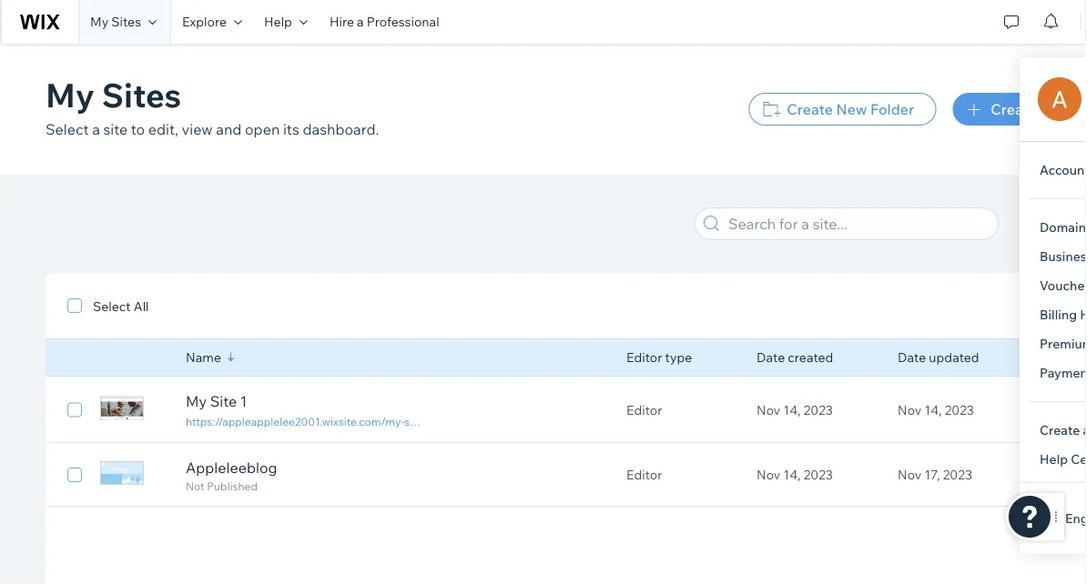Task type: locate. For each thing, give the bounding box(es) containing it.
0 vertical spatial editor
[[627, 350, 663, 366]]

1
[[240, 393, 247, 411], [426, 415, 431, 429]]

14, for appleleeblog
[[784, 467, 801, 483]]

0 vertical spatial a
[[357, 14, 364, 30]]

create for create new si
[[991, 100, 1037, 118]]

sites for my sites select a site to edit, view and open its dashboard.
[[102, 74, 181, 115]]

17,
[[925, 467, 941, 483]]

eng
[[1066, 511, 1087, 527]]

ce
[[1071, 452, 1087, 468]]

nov 17, 2023
[[898, 467, 973, 483]]

a for hire
[[357, 14, 364, 30]]

create
[[787, 100, 833, 118], [991, 100, 1037, 118], [1040, 423, 1081, 439]]

appleleeblog
[[186, 459, 277, 477]]

0 vertical spatial 1
[[240, 393, 247, 411]]

0 vertical spatial select
[[46, 120, 89, 138]]

sites left explore
[[111, 14, 141, 30]]

help inside button
[[264, 14, 292, 30]]

2 date from the left
[[898, 350, 927, 366]]

my inside my sites select a site to edit, view and open its dashboard.
[[46, 74, 95, 115]]

new inside button
[[1041, 100, 1072, 118]]

date for date created
[[757, 350, 785, 366]]

published
[[207, 480, 258, 494]]

1 vertical spatial sites
[[102, 74, 181, 115]]

account
[[1040, 162, 1087, 178]]

1 horizontal spatial a
[[357, 14, 364, 30]]

site-
[[404, 415, 426, 429]]

1 vertical spatial select
[[93, 299, 131, 315]]

0 horizontal spatial create
[[787, 100, 833, 118]]

my
[[90, 14, 109, 30], [46, 74, 95, 115], [186, 393, 207, 411]]

1 vertical spatial my
[[46, 74, 95, 115]]

new left si
[[1041, 100, 1072, 118]]

1 vertical spatial 1
[[426, 415, 431, 429]]

1 vertical spatial help
[[1040, 452, 1069, 468]]

a
[[357, 14, 364, 30], [92, 120, 100, 138], [1083, 423, 1087, 439]]

premium link
[[1026, 330, 1087, 359]]

help ce link
[[1026, 445, 1087, 475]]

select inside my sites select a site to edit, view and open its dashboard.
[[46, 120, 89, 138]]

select left site
[[46, 120, 89, 138]]

0 horizontal spatial date
[[757, 350, 785, 366]]

site
[[210, 393, 237, 411]]

select inside option
[[93, 299, 131, 315]]

1 horizontal spatial date
[[898, 350, 927, 366]]

1 vertical spatial editor
[[627, 402, 663, 418]]

create for create a
[[1040, 423, 1081, 439]]

nov 14, 2023
[[757, 402, 833, 418], [898, 402, 975, 418], [757, 467, 833, 483]]

new for si
[[1041, 100, 1072, 118]]

0 horizontal spatial a
[[92, 120, 100, 138]]

2 new from the left
[[1041, 100, 1072, 118]]

2023
[[804, 402, 833, 418], [945, 402, 975, 418], [804, 467, 833, 483], [943, 467, 973, 483]]

my sites
[[90, 14, 141, 30]]

explore
[[182, 14, 227, 30]]

create a link
[[1026, 416, 1087, 445]]

updated
[[929, 350, 980, 366]]

its
[[283, 120, 299, 138]]

2 horizontal spatial create
[[1040, 423, 1081, 439]]

date left updated
[[898, 350, 927, 366]]

1 horizontal spatial select
[[93, 299, 131, 315]]

create left si
[[991, 100, 1037, 118]]

help left ce
[[1040, 452, 1069, 468]]

hire
[[330, 14, 354, 30]]

a left site
[[92, 120, 100, 138]]

help left hire at left
[[264, 14, 292, 30]]

1 horizontal spatial new
[[1041, 100, 1072, 118]]

1 horizontal spatial help
[[1040, 452, 1069, 468]]

nov
[[757, 402, 781, 418], [898, 402, 922, 418], [757, 467, 781, 483], [898, 467, 922, 483]]

2 horizontal spatial a
[[1083, 423, 1087, 439]]

billing h
[[1040, 307, 1087, 323]]

0 horizontal spatial help
[[264, 14, 292, 30]]

0 vertical spatial sites
[[111, 14, 141, 30]]

editor
[[627, 350, 663, 366], [627, 402, 663, 418], [627, 467, 663, 483]]

0 horizontal spatial select
[[46, 120, 89, 138]]

create up help ce
[[1040, 423, 1081, 439]]

select left 'all'
[[93, 299, 131, 315]]

2 vertical spatial a
[[1083, 423, 1087, 439]]

None checkbox
[[67, 399, 82, 421]]

sites up to
[[102, 74, 181, 115]]

sites inside my sites select a site to edit, view and open its dashboard.
[[102, 74, 181, 115]]

my site 1 image
[[100, 397, 144, 420]]

1 horizontal spatial create
[[991, 100, 1037, 118]]

14, for my site 1
[[784, 402, 801, 418]]

editor for my site 1
[[627, 402, 663, 418]]

a up ce
[[1083, 423, 1087, 439]]

editor for appleleeblog
[[627, 467, 663, 483]]

create left folder
[[787, 100, 833, 118]]

create a
[[1040, 423, 1087, 439]]

professional
[[367, 14, 440, 30]]

type
[[665, 350, 693, 366]]

help
[[264, 14, 292, 30], [1040, 452, 1069, 468]]

sites
[[111, 14, 141, 30], [102, 74, 181, 115]]

14,
[[784, 402, 801, 418], [925, 402, 942, 418], [784, 467, 801, 483]]

date
[[757, 350, 785, 366], [898, 350, 927, 366]]

new left folder
[[837, 100, 868, 118]]

appleleeblog not published
[[186, 459, 277, 494]]

appleleeblog image
[[100, 462, 144, 485]]

0 vertical spatial help
[[264, 14, 292, 30]]

Select All checkbox
[[67, 295, 149, 317]]

paymen link
[[1026, 359, 1087, 388]]

0 horizontal spatial new
[[837, 100, 868, 118]]

paymen
[[1040, 365, 1087, 381]]

new
[[837, 100, 868, 118], [1041, 100, 1072, 118]]

2 vertical spatial my
[[186, 393, 207, 411]]

1 horizontal spatial 1
[[426, 415, 431, 429]]

a right hire at left
[[357, 14, 364, 30]]

a inside "link"
[[357, 14, 364, 30]]

date left created
[[757, 350, 785, 366]]

select
[[46, 120, 89, 138], [93, 299, 131, 315]]

premium
[[1040, 336, 1087, 352]]

2 vertical spatial editor
[[627, 467, 663, 483]]

None checkbox
[[67, 465, 82, 486]]

eng link
[[1026, 505, 1087, 533]]

create inside "button"
[[787, 100, 833, 118]]

1 new from the left
[[837, 100, 868, 118]]

nov 14, 2023 for my site 1
[[757, 402, 833, 418]]

hire a professional
[[330, 14, 440, 30]]

new inside "button"
[[837, 100, 868, 118]]

1 date from the left
[[757, 350, 785, 366]]

my inside my site 1 https://appleapplelee2001.wixsite.com/my-site-1
[[186, 393, 207, 411]]

3 editor from the top
[[627, 467, 663, 483]]

1 vertical spatial a
[[92, 120, 100, 138]]

voucher link
[[1026, 271, 1087, 301]]

2 editor from the top
[[627, 402, 663, 418]]

name
[[186, 350, 221, 366]]

create inside button
[[991, 100, 1037, 118]]

and
[[216, 120, 242, 138]]

dashboard.
[[303, 120, 379, 138]]

si
[[1075, 100, 1087, 118]]



Task type: describe. For each thing, give the bounding box(es) containing it.
my sites select a site to edit, view and open its dashboard.
[[46, 74, 379, 138]]

all
[[134, 299, 149, 315]]

1 editor from the top
[[627, 350, 663, 366]]

a for create
[[1083, 423, 1087, 439]]

not
[[186, 480, 205, 494]]

account link
[[1026, 156, 1087, 185]]

create new si
[[991, 100, 1087, 118]]

select all
[[93, 299, 149, 315]]

my for my site 1
[[186, 393, 207, 411]]

create new folder
[[787, 100, 915, 118]]

https://appleapplelee2001.wixsite.com/my-
[[186, 415, 404, 429]]

domains link
[[1026, 213, 1087, 242]]

https://appleapplelee2001.wixsite.com/my-site-1 button
[[186, 414, 431, 430]]

domains
[[1040, 220, 1087, 235]]

editor type
[[627, 350, 693, 366]]

billing
[[1040, 307, 1078, 323]]

view
[[182, 120, 213, 138]]

create for create new folder
[[787, 100, 833, 118]]

0 horizontal spatial 1
[[240, 393, 247, 411]]

a inside my sites select a site to edit, view and open its dashboard.
[[92, 120, 100, 138]]

open
[[245, 120, 280, 138]]

date created
[[757, 350, 834, 366]]

voucher
[[1040, 278, 1087, 294]]

help button
[[253, 0, 319, 44]]

my site 1 https://appleapplelee2001.wixsite.com/my-site-1
[[186, 393, 431, 429]]

created
[[788, 350, 834, 366]]

help for help ce
[[1040, 452, 1069, 468]]

billing h link
[[1026, 301, 1087, 330]]

date for date updated
[[898, 350, 927, 366]]

help for help
[[264, 14, 292, 30]]

date updated
[[898, 350, 980, 366]]

folder
[[871, 100, 915, 118]]

busines
[[1040, 249, 1087, 265]]

site
[[103, 120, 128, 138]]

to
[[131, 120, 145, 138]]

hire a professional link
[[319, 0, 451, 44]]

edit,
[[148, 120, 179, 138]]

new for folder
[[837, 100, 868, 118]]

sites for my sites
[[111, 14, 141, 30]]

nov 14, 2023 for appleleeblog
[[757, 467, 833, 483]]

my for my sites
[[46, 74, 95, 115]]

create new si button
[[953, 93, 1087, 126]]

h
[[1081, 307, 1087, 323]]

busines link
[[1026, 242, 1087, 271]]

create new folder button
[[749, 93, 937, 126]]

Search for a site... field
[[723, 209, 993, 240]]

help ce
[[1040, 452, 1087, 468]]

0 vertical spatial my
[[90, 14, 109, 30]]



Task type: vqa. For each thing, say whether or not it's contained in the screenshot.
second Editor from the bottom
yes



